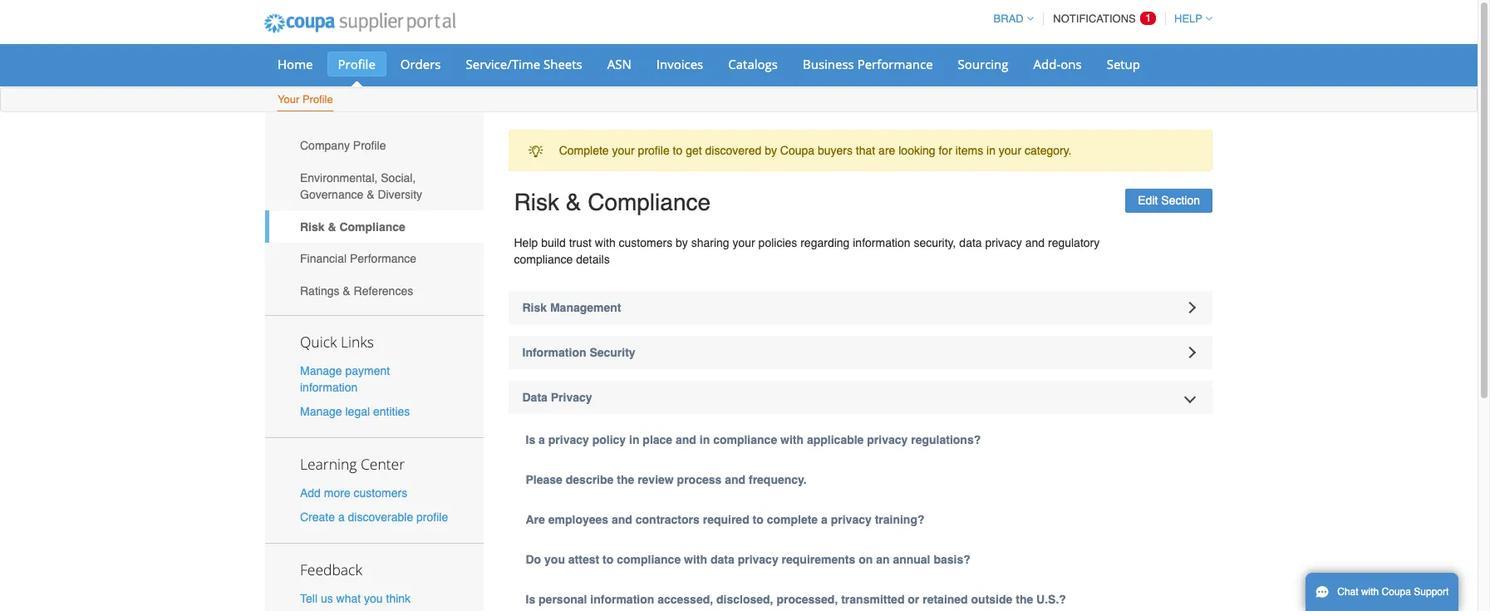 Task type: locate. For each thing, give the bounding box(es) containing it.
information down attest
[[591, 593, 655, 606]]

with
[[595, 236, 616, 249], [781, 433, 804, 446], [684, 553, 708, 566], [1362, 586, 1380, 598]]

manage legal entities
[[300, 405, 410, 418]]

retained
[[923, 593, 968, 606]]

attest
[[569, 553, 600, 566]]

0 horizontal spatial a
[[338, 511, 345, 524]]

with up the frequency. at the bottom of page
[[781, 433, 804, 446]]

performance for business performance
[[858, 56, 933, 72]]

quick links
[[300, 331, 374, 351]]

1 horizontal spatial data
[[960, 236, 982, 249]]

1 vertical spatial compliance
[[340, 220, 406, 233]]

1 horizontal spatial profile
[[638, 144, 670, 157]]

learning
[[300, 454, 357, 474]]

information security
[[523, 346, 636, 359]]

brad
[[994, 12, 1024, 25]]

business performance
[[803, 56, 933, 72]]

social,
[[381, 171, 416, 185]]

home link
[[267, 52, 324, 76]]

0 horizontal spatial customers
[[354, 486, 408, 500]]

requirements
[[782, 553, 856, 566]]

& down governance
[[328, 220, 336, 233]]

customers left sharing
[[619, 236, 673, 249]]

0 vertical spatial to
[[673, 144, 683, 157]]

risk up information at the bottom of the page
[[523, 301, 547, 314]]

navigation
[[987, 2, 1213, 35]]

& up trust on the left top of page
[[566, 189, 582, 216]]

manage for manage legal entities
[[300, 405, 342, 418]]

0 horizontal spatial the
[[617, 473, 635, 486]]

privacy right security,
[[986, 236, 1023, 249]]

help for help
[[1175, 12, 1203, 25]]

disclosed,
[[717, 593, 774, 606]]

regulatory
[[1048, 236, 1100, 249]]

with right the chat
[[1362, 586, 1380, 598]]

personal
[[539, 593, 587, 606]]

to
[[673, 144, 683, 157], [753, 513, 764, 526], [603, 553, 614, 566]]

0 horizontal spatial help
[[514, 236, 538, 249]]

with inside help build trust with customers by sharing your policies regarding information security, data privacy and regulatory compliance details
[[595, 236, 616, 249]]

0 vertical spatial performance
[[858, 56, 933, 72]]

manage down quick
[[300, 364, 342, 377]]

by inside help build trust with customers by sharing your policies regarding information security, data privacy and regulatory compliance details
[[676, 236, 688, 249]]

0 horizontal spatial coupa
[[781, 144, 815, 157]]

0 vertical spatial data
[[960, 236, 982, 249]]

in inside "alert"
[[987, 144, 996, 157]]

1 horizontal spatial coupa
[[1382, 586, 1412, 598]]

information up 'manage legal entities' link
[[300, 380, 358, 394]]

customers inside help build trust with customers by sharing your policies regarding information security, data privacy and regulatory compliance details
[[619, 236, 673, 249]]

business
[[803, 56, 855, 72]]

in up process
[[700, 433, 710, 446]]

profile left get
[[638, 144, 670, 157]]

1 horizontal spatial performance
[[858, 56, 933, 72]]

2 vertical spatial risk
[[523, 301, 547, 314]]

profile for company profile
[[353, 139, 386, 152]]

1 vertical spatial to
[[753, 513, 764, 526]]

discoverable
[[348, 511, 413, 524]]

for
[[939, 144, 953, 157]]

0 vertical spatial manage
[[300, 364, 342, 377]]

your right complete
[[612, 144, 635, 157]]

edit section
[[1139, 194, 1201, 207]]

1 vertical spatial data
[[711, 553, 735, 566]]

a right the create
[[338, 511, 345, 524]]

contractors
[[636, 513, 700, 526]]

and right place
[[676, 433, 697, 446]]

data right security,
[[960, 236, 982, 249]]

policies
[[759, 236, 798, 249]]

data privacy heading
[[508, 381, 1213, 414]]

asn
[[608, 56, 632, 72]]

privacy
[[551, 391, 592, 404]]

financial
[[300, 252, 347, 265]]

entities
[[373, 405, 410, 418]]

profile down coupa supplier portal image
[[338, 56, 376, 72]]

chat with coupa support button
[[1306, 573, 1460, 611]]

sourcing
[[958, 56, 1009, 72]]

transmitted
[[842, 593, 905, 606]]

a up the please on the left bottom of page
[[539, 433, 545, 446]]

security,
[[914, 236, 957, 249]]

0 vertical spatial you
[[545, 553, 565, 566]]

by left sharing
[[676, 236, 688, 249]]

to inside "alert"
[[673, 144, 683, 157]]

profile up "environmental, social, governance & diversity" link at the top
[[353, 139, 386, 152]]

1 horizontal spatial risk & compliance
[[514, 189, 711, 216]]

1 vertical spatial profile
[[417, 511, 448, 524]]

add
[[300, 486, 321, 500]]

performance right business
[[858, 56, 933, 72]]

coupa
[[781, 144, 815, 157], [1382, 586, 1412, 598]]

0 vertical spatial compliance
[[588, 189, 711, 216]]

compliance inside help build trust with customers by sharing your policies regarding information security, data privacy and regulatory compliance details
[[514, 253, 573, 266]]

0 vertical spatial by
[[765, 144, 777, 157]]

1 horizontal spatial the
[[1016, 593, 1034, 606]]

to for discovered
[[673, 144, 683, 157]]

1 manage from the top
[[300, 364, 342, 377]]

risk management button
[[508, 291, 1213, 324]]

privacy inside help build trust with customers by sharing your policies regarding information security, data privacy and regulatory compliance details
[[986, 236, 1023, 249]]

you right do
[[545, 553, 565, 566]]

environmental, social, governance & diversity link
[[265, 162, 483, 211]]

complete your profile to get discovered by coupa buyers that are looking for items in your category. alert
[[508, 130, 1213, 172]]

0 vertical spatial is
[[526, 433, 536, 446]]

1 vertical spatial manage
[[300, 405, 342, 418]]

in right items
[[987, 144, 996, 157]]

company
[[300, 139, 350, 152]]

compliance
[[514, 253, 573, 266], [714, 433, 778, 446], [617, 553, 681, 566]]

and left regulatory
[[1026, 236, 1045, 249]]

1 horizontal spatial by
[[765, 144, 777, 157]]

coupa supplier portal image
[[253, 2, 467, 44]]

help left build
[[514, 236, 538, 249]]

is
[[526, 433, 536, 446], [526, 593, 536, 606]]

links
[[341, 331, 374, 351]]

customers up discoverable
[[354, 486, 408, 500]]

catalogs
[[729, 56, 778, 72]]

0 vertical spatial compliance
[[514, 253, 573, 266]]

1 is from the top
[[526, 433, 536, 446]]

company profile
[[300, 139, 386, 152]]

to right required
[[753, 513, 764, 526]]

your profile link
[[277, 90, 334, 111]]

0 horizontal spatial compliance
[[340, 220, 406, 233]]

by
[[765, 144, 777, 157], [676, 236, 688, 249]]

2 horizontal spatial in
[[987, 144, 996, 157]]

the left "review"
[[617, 473, 635, 486]]

performance for financial performance
[[350, 252, 417, 265]]

your inside help build trust with customers by sharing your policies regarding information security, data privacy and regulatory compliance details
[[733, 236, 756, 249]]

2 is from the top
[[526, 593, 536, 606]]

orders link
[[390, 52, 452, 76]]

service/time sheets
[[466, 56, 583, 72]]

compliance down build
[[514, 253, 573, 266]]

review
[[638, 473, 674, 486]]

a right complete
[[822, 513, 828, 526]]

policy
[[593, 433, 626, 446]]

1 vertical spatial by
[[676, 236, 688, 249]]

by right discovered
[[765, 144, 777, 157]]

ratings
[[300, 284, 340, 298]]

1 vertical spatial customers
[[354, 486, 408, 500]]

by inside "alert"
[[765, 144, 777, 157]]

0 vertical spatial help
[[1175, 12, 1203, 25]]

profile
[[638, 144, 670, 157], [417, 511, 448, 524]]

ratings & references
[[300, 284, 413, 298]]

1 vertical spatial risk
[[300, 220, 325, 233]]

the left u.s.?
[[1016, 593, 1034, 606]]

data down are employees and contractors required to complete a privacy training?
[[711, 553, 735, 566]]

2 vertical spatial information
[[591, 593, 655, 606]]

0 horizontal spatial to
[[603, 553, 614, 566]]

0 horizontal spatial your
[[612, 144, 635, 157]]

your
[[278, 93, 300, 106]]

2 horizontal spatial a
[[822, 513, 828, 526]]

you left think
[[364, 592, 383, 606]]

profile right your
[[303, 93, 333, 106]]

1 vertical spatial information
[[300, 380, 358, 394]]

chat with coupa support
[[1338, 586, 1450, 598]]

1 vertical spatial profile
[[303, 93, 333, 106]]

1 horizontal spatial help
[[1175, 12, 1203, 25]]

coupa left support in the right of the page
[[1382, 586, 1412, 598]]

on
[[859, 553, 873, 566]]

risk & compliance up financial performance in the top of the page
[[300, 220, 406, 233]]

training?
[[875, 513, 925, 526]]

0 vertical spatial profile
[[338, 56, 376, 72]]

risk up financial
[[300, 220, 325, 233]]

to right attest
[[603, 553, 614, 566]]

is up the please on the left bottom of page
[[526, 433, 536, 446]]

help inside help build trust with customers by sharing your policies regarding information security, data privacy and regulatory compliance details
[[514, 236, 538, 249]]

a for is
[[539, 433, 545, 446]]

coupa inside button
[[1382, 586, 1412, 598]]

is for is personal information accessed, disclosed, processed, transmitted or retained outside the u.s.?
[[526, 593, 536, 606]]

your right sharing
[[733, 236, 756, 249]]

a for create
[[338, 511, 345, 524]]

your left category.
[[999, 144, 1022, 157]]

tell us what you think button
[[300, 591, 411, 607]]

0 horizontal spatial by
[[676, 236, 688, 249]]

2 manage from the top
[[300, 405, 342, 418]]

environmental,
[[300, 171, 378, 185]]

0 horizontal spatial information
[[300, 380, 358, 394]]

to left get
[[673, 144, 683, 157]]

0 horizontal spatial risk & compliance
[[300, 220, 406, 233]]

1 horizontal spatial your
[[733, 236, 756, 249]]

information for manage payment information
[[300, 380, 358, 394]]

manage for manage payment information
[[300, 364, 342, 377]]

profile
[[338, 56, 376, 72], [303, 93, 333, 106], [353, 139, 386, 152]]

1 vertical spatial performance
[[350, 252, 417, 265]]

references
[[354, 284, 413, 298]]

data privacy button
[[508, 381, 1213, 414]]

coupa left buyers
[[781, 144, 815, 157]]

2 vertical spatial to
[[603, 553, 614, 566]]

in left place
[[629, 433, 640, 446]]

1 vertical spatial you
[[364, 592, 383, 606]]

your
[[612, 144, 635, 157], [999, 144, 1022, 157], [733, 236, 756, 249]]

a
[[539, 433, 545, 446], [338, 511, 345, 524], [822, 513, 828, 526]]

help build trust with customers by sharing your policies regarding information security, data privacy and regulatory compliance details
[[514, 236, 1100, 266]]

compliance up financial performance link
[[340, 220, 406, 233]]

privacy up on
[[831, 513, 872, 526]]

regarding
[[801, 236, 850, 249]]

details
[[576, 253, 610, 266]]

1 vertical spatial help
[[514, 236, 538, 249]]

0 horizontal spatial you
[[364, 592, 383, 606]]

profile right discoverable
[[417, 511, 448, 524]]

1 horizontal spatial compliance
[[617, 553, 681, 566]]

1 horizontal spatial information
[[591, 593, 655, 606]]

2 horizontal spatial compliance
[[714, 433, 778, 446]]

0 vertical spatial customers
[[619, 236, 673, 249]]

notifications 1
[[1054, 12, 1152, 25]]

privacy down data privacy heading
[[867, 433, 908, 446]]

2 vertical spatial compliance
[[617, 553, 681, 566]]

risk up build
[[514, 189, 560, 216]]

manage
[[300, 364, 342, 377], [300, 405, 342, 418]]

1 vertical spatial compliance
[[714, 433, 778, 446]]

information inside manage payment information
[[300, 380, 358, 394]]

performance
[[858, 56, 933, 72], [350, 252, 417, 265]]

1 horizontal spatial customers
[[619, 236, 673, 249]]

risk & compliance
[[514, 189, 711, 216], [300, 220, 406, 233]]

0 horizontal spatial performance
[[350, 252, 417, 265]]

information security heading
[[508, 336, 1213, 369]]

0 horizontal spatial compliance
[[514, 253, 573, 266]]

annual
[[893, 553, 931, 566]]

2 vertical spatial profile
[[353, 139, 386, 152]]

2 horizontal spatial to
[[753, 513, 764, 526]]

section
[[1162, 194, 1201, 207]]

2 horizontal spatial information
[[853, 236, 911, 249]]

1 vertical spatial is
[[526, 593, 536, 606]]

1 vertical spatial coupa
[[1382, 586, 1412, 598]]

more
[[324, 486, 351, 500]]

0 vertical spatial information
[[853, 236, 911, 249]]

information left security,
[[853, 236, 911, 249]]

is left the personal
[[526, 593, 536, 606]]

risk & compliance up trust on the left top of page
[[514, 189, 711, 216]]

risk inside dropdown button
[[523, 301, 547, 314]]

ons
[[1061, 56, 1082, 72]]

1 horizontal spatial a
[[539, 433, 545, 446]]

1 horizontal spatial to
[[673, 144, 683, 157]]

compliance down contractors
[[617, 553, 681, 566]]

0 vertical spatial profile
[[638, 144, 670, 157]]

with up details
[[595, 236, 616, 249]]

compliance
[[588, 189, 711, 216], [340, 220, 406, 233]]

performance up references
[[350, 252, 417, 265]]

help right the 1
[[1175, 12, 1203, 25]]

navigation containing notifications 1
[[987, 2, 1213, 35]]

manage inside manage payment information
[[300, 364, 342, 377]]

& inside environmental, social, governance & diversity
[[367, 188, 375, 201]]

information
[[853, 236, 911, 249], [300, 380, 358, 394], [591, 593, 655, 606]]

compliance down get
[[588, 189, 711, 216]]

compliance up the frequency. at the bottom of page
[[714, 433, 778, 446]]

manage left legal
[[300, 405, 342, 418]]

customers
[[619, 236, 673, 249], [354, 486, 408, 500]]

& left diversity
[[367, 188, 375, 201]]

0 vertical spatial coupa
[[781, 144, 815, 157]]



Task type: describe. For each thing, give the bounding box(es) containing it.
add-ons link
[[1023, 52, 1093, 76]]

data
[[523, 391, 548, 404]]

management
[[550, 301, 622, 314]]

manage payment information link
[[300, 364, 390, 394]]

1 vertical spatial the
[[1016, 593, 1034, 606]]

outside
[[972, 593, 1013, 606]]

sourcing link
[[948, 52, 1020, 76]]

do
[[526, 553, 541, 566]]

profile link
[[327, 52, 386, 76]]

privacy up the disclosed,
[[738, 553, 779, 566]]

setup
[[1107, 56, 1141, 72]]

to for with
[[603, 553, 614, 566]]

0 vertical spatial the
[[617, 473, 635, 486]]

edit section link
[[1126, 189, 1213, 213]]

with up accessed,
[[684, 553, 708, 566]]

0 vertical spatial risk
[[514, 189, 560, 216]]

add-
[[1034, 56, 1061, 72]]

sheets
[[544, 56, 583, 72]]

1 horizontal spatial you
[[545, 553, 565, 566]]

process
[[677, 473, 722, 486]]

invoices link
[[646, 52, 714, 76]]

and right employees
[[612, 513, 633, 526]]

center
[[361, 454, 405, 474]]

add-ons
[[1034, 56, 1082, 72]]

please
[[526, 473, 563, 486]]

profile for your profile
[[303, 93, 333, 106]]

what
[[336, 592, 361, 606]]

do you attest to compliance with data privacy requirements on an annual basis?
[[526, 553, 971, 566]]

or
[[908, 593, 920, 606]]

learning center
[[300, 454, 405, 474]]

create a discoverable profile
[[300, 511, 448, 524]]

quick
[[300, 331, 337, 351]]

information for is personal information accessed, disclosed, processed, transmitted or retained outside the u.s.?
[[591, 593, 655, 606]]

regulations?
[[911, 433, 981, 446]]

& right ratings
[[343, 284, 351, 298]]

ratings & references link
[[265, 275, 483, 307]]

is for is a privacy policy in place and in compliance with applicable privacy regulations?
[[526, 433, 536, 446]]

brad link
[[987, 12, 1034, 25]]

with inside button
[[1362, 586, 1380, 598]]

tell us what you think
[[300, 592, 411, 606]]

home
[[278, 56, 313, 72]]

profile inside "alert"
[[638, 144, 670, 157]]

complete your profile to get discovered by coupa buyers that are looking for items in your category.
[[559, 144, 1072, 157]]

1 vertical spatial risk & compliance
[[300, 220, 406, 233]]

is personal information accessed, disclosed, processed, transmitted or retained outside the u.s.?
[[526, 593, 1067, 606]]

feedback
[[300, 560, 362, 580]]

risk management
[[523, 301, 622, 314]]

and inside help build trust with customers by sharing your policies regarding information security, data privacy and regulatory compliance details
[[1026, 236, 1045, 249]]

help link
[[1167, 12, 1213, 25]]

data inside help build trust with customers by sharing your policies regarding information security, data privacy and regulatory compliance details
[[960, 236, 982, 249]]

think
[[386, 592, 411, 606]]

1 horizontal spatial in
[[700, 433, 710, 446]]

service/time sheets link
[[455, 52, 593, 76]]

2 horizontal spatial your
[[999, 144, 1022, 157]]

invoices
[[657, 56, 704, 72]]

coupa inside "alert"
[[781, 144, 815, 157]]

information inside help build trust with customers by sharing your policies regarding information security, data privacy and regulatory compliance details
[[853, 236, 911, 249]]

help for help build trust with customers by sharing your policies regarding information security, data privacy and regulatory compliance details
[[514, 236, 538, 249]]

1 horizontal spatial compliance
[[588, 189, 711, 216]]

category.
[[1025, 144, 1072, 157]]

applicable
[[807, 433, 864, 446]]

basis?
[[934, 553, 971, 566]]

describe
[[566, 473, 614, 486]]

notifications
[[1054, 12, 1136, 25]]

risk management heading
[[508, 291, 1213, 324]]

0 horizontal spatial profile
[[417, 511, 448, 524]]

trust
[[569, 236, 592, 249]]

0 vertical spatial risk & compliance
[[514, 189, 711, 216]]

0 horizontal spatial data
[[711, 553, 735, 566]]

buyers
[[818, 144, 853, 157]]

your profile
[[278, 93, 333, 106]]

required
[[703, 513, 750, 526]]

manage legal entities link
[[300, 405, 410, 418]]

you inside tell us what you think button
[[364, 592, 383, 606]]

accessed,
[[658, 593, 714, 606]]

privacy left policy
[[549, 433, 589, 446]]

sharing
[[692, 236, 730, 249]]

create a discoverable profile link
[[300, 511, 448, 524]]

manage payment information
[[300, 364, 390, 394]]

0 horizontal spatial in
[[629, 433, 640, 446]]

are
[[526, 513, 545, 526]]

diversity
[[378, 188, 422, 201]]

add more customers link
[[300, 486, 408, 500]]

get
[[686, 144, 702, 157]]

complete
[[559, 144, 609, 157]]

risk & compliance link
[[265, 211, 483, 243]]

financial performance
[[300, 252, 417, 265]]

u.s.?
[[1037, 593, 1067, 606]]

are
[[879, 144, 896, 157]]

catalogs link
[[718, 52, 789, 76]]

are employees and contractors required to complete a privacy training?
[[526, 513, 925, 526]]

setup link
[[1096, 52, 1152, 76]]

legal
[[345, 405, 370, 418]]

please describe the review process and frequency.
[[526, 473, 807, 486]]

and right process
[[725, 473, 746, 486]]

create
[[300, 511, 335, 524]]

financial performance link
[[265, 243, 483, 275]]

items
[[956, 144, 984, 157]]

complete
[[767, 513, 818, 526]]

support
[[1415, 586, 1450, 598]]



Task type: vqa. For each thing, say whether or not it's contained in the screenshot.
NOTIFICATIONS
yes



